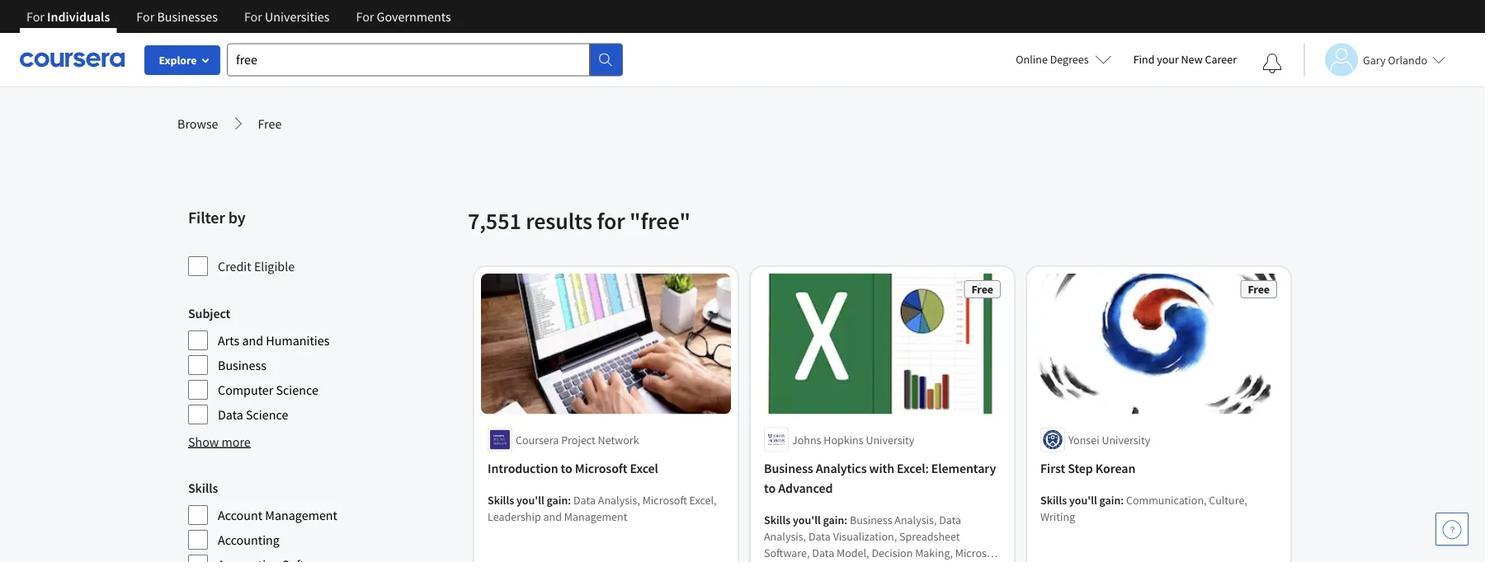 Task type: locate. For each thing, give the bounding box(es) containing it.
7,551
[[468, 207, 521, 236]]

and right leadership at left
[[544, 510, 562, 525]]

2 university from the left
[[1102, 433, 1151, 448]]

2 vertical spatial microsoft
[[956, 546, 1000, 561]]

individuals
[[47, 8, 110, 25]]

1 for from the left
[[26, 8, 44, 25]]

analysis, down model, at the right of the page
[[833, 563, 876, 563]]

1 vertical spatial excel,
[[764, 563, 792, 563]]

0 horizontal spatial :
[[568, 493, 571, 508]]

gain for step
[[1100, 493, 1121, 508]]

1 horizontal spatial excel,
[[764, 563, 792, 563]]

analysis, down introduction to microsoft excel link
[[598, 493, 640, 508]]

skills you'll gain : up leadership at left
[[488, 493, 574, 508]]

coursera
[[516, 433, 559, 448]]

gain up the visualization, at the bottom of the page
[[823, 513, 845, 528]]

microsoft inside the data analysis, microsoft excel, leadership and management
[[643, 493, 687, 508]]

universities
[[265, 8, 330, 25]]

introduction to microsoft excel link
[[488, 459, 725, 479]]

microsoft up visualization
[[956, 546, 1000, 561]]

management inside skills group
[[265, 508, 338, 524]]

software,
[[764, 546, 810, 561]]

for
[[26, 8, 44, 25], [136, 8, 155, 25], [244, 8, 262, 25], [356, 8, 374, 25]]

0 horizontal spatial and
[[242, 333, 263, 349]]

skills up leadership at left
[[488, 493, 514, 508]]

introduction to microsoft excel
[[488, 461, 659, 477]]

skills up the account
[[188, 480, 218, 497]]

skills you'll gain : down advanced
[[764, 513, 850, 528]]

you'll for analytics
[[793, 513, 821, 528]]

show more button
[[188, 433, 251, 452]]

0 vertical spatial science
[[276, 382, 319, 399]]

arts
[[218, 333, 240, 349]]

first
[[1041, 461, 1066, 477]]

1 horizontal spatial microsoft
[[643, 493, 687, 508]]

0 vertical spatial to
[[561, 461, 573, 477]]

gary
[[1364, 52, 1386, 67]]

skills you'll gain :
[[488, 493, 574, 508], [1041, 493, 1127, 508], [764, 513, 850, 528]]

1 horizontal spatial management
[[564, 510, 628, 525]]

skills up writing
[[1041, 493, 1068, 508]]

science down computer science on the left of page
[[246, 407, 288, 423]]

gain
[[547, 493, 568, 508], [1100, 493, 1121, 508], [823, 513, 845, 528]]

for individuals
[[26, 8, 110, 25]]

0 horizontal spatial university
[[866, 433, 915, 448]]

management up "accounting"
[[265, 508, 338, 524]]

0 horizontal spatial business
[[218, 357, 267, 374]]

2 horizontal spatial business
[[850, 513, 893, 528]]

microsoft down excel
[[643, 493, 687, 508]]

2 horizontal spatial you'll
[[1070, 493, 1098, 508]]

you'll for to
[[517, 493, 545, 508]]

network
[[598, 433, 639, 448]]

skills you'll gain : up writing
[[1041, 493, 1127, 508]]

: up the visualization, at the bottom of the page
[[845, 513, 848, 528]]

help center image
[[1443, 520, 1463, 540]]

model,
[[837, 546, 870, 561]]

subject group
[[188, 304, 458, 426]]

0 horizontal spatial skills you'll gain :
[[488, 493, 574, 508]]

for left businesses
[[136, 8, 155, 25]]

and right 'arts'
[[242, 333, 263, 349]]

for for individuals
[[26, 8, 44, 25]]

business up the visualization, at the bottom of the page
[[850, 513, 893, 528]]

skills
[[188, 480, 218, 497], [488, 493, 514, 508], [1041, 493, 1068, 508], [764, 513, 791, 528]]

gain down introduction to microsoft excel at the bottom left of page
[[547, 493, 568, 508]]

0 horizontal spatial you'll
[[517, 493, 545, 508]]

microsoft down "network"
[[575, 461, 628, 477]]

: down introduction to microsoft excel at the bottom left of page
[[568, 493, 571, 508]]

1 vertical spatial business
[[764, 461, 814, 477]]

university
[[866, 433, 915, 448], [1102, 433, 1151, 448]]

management
[[265, 508, 338, 524], [564, 510, 628, 525]]

free
[[258, 116, 282, 132], [972, 282, 994, 297], [1248, 282, 1270, 297]]

2 horizontal spatial skills you'll gain :
[[1041, 493, 1127, 508]]

for businesses
[[136, 8, 218, 25]]

to
[[561, 461, 573, 477], [764, 481, 776, 497]]

with
[[870, 461, 895, 477]]

johns
[[792, 433, 822, 448]]

skills for business analytics with excel: elementary to advanced
[[764, 513, 791, 528]]

analytics
[[816, 461, 867, 477]]

4 for from the left
[[356, 8, 374, 25]]

computer
[[218, 382, 273, 399]]

skills you'll gain : for to
[[488, 493, 574, 508]]

you'll
[[517, 493, 545, 508], [1070, 493, 1098, 508], [793, 513, 821, 528]]

0 vertical spatial microsoft
[[575, 461, 628, 477]]

for left universities
[[244, 8, 262, 25]]

2 vertical spatial business
[[850, 513, 893, 528]]

microsoft inside 'business analysis, data analysis, data visualization, spreadsheet software, data model, decision making, microsoft excel, process analysis, statistical visualization'
[[956, 546, 1000, 561]]

excel:
[[897, 461, 929, 477]]

science for computer science
[[276, 382, 319, 399]]

management down introduction to microsoft excel link
[[564, 510, 628, 525]]

online
[[1016, 52, 1048, 67]]

more
[[222, 434, 251, 451]]

degrees
[[1051, 52, 1089, 67]]

filter
[[188, 208, 225, 228]]

1 horizontal spatial skills you'll gain :
[[764, 513, 850, 528]]

1 horizontal spatial :
[[845, 513, 848, 528]]

process
[[794, 563, 831, 563]]

data
[[218, 407, 243, 423], [574, 493, 596, 508], [940, 513, 962, 528], [809, 529, 831, 544], [812, 546, 835, 561]]

korean
[[1096, 461, 1136, 477]]

: down korean
[[1121, 493, 1124, 508]]

business
[[218, 357, 267, 374], [764, 461, 814, 477], [850, 513, 893, 528]]

2 horizontal spatial free
[[1248, 282, 1270, 297]]

1 horizontal spatial and
[[544, 510, 562, 525]]

2 horizontal spatial microsoft
[[956, 546, 1000, 561]]

hopkins
[[824, 433, 864, 448]]

0 vertical spatial business
[[218, 357, 267, 374]]

2 for from the left
[[136, 8, 155, 25]]

1 horizontal spatial university
[[1102, 433, 1151, 448]]

1 horizontal spatial gain
[[823, 513, 845, 528]]

0 horizontal spatial to
[[561, 461, 573, 477]]

for
[[597, 207, 625, 236]]

yonsei
[[1069, 433, 1100, 448]]

you'll down advanced
[[793, 513, 821, 528]]

making,
[[916, 546, 953, 561]]

and inside the data analysis, microsoft excel, leadership and management
[[544, 510, 562, 525]]

3 for from the left
[[244, 8, 262, 25]]

skills you'll gain : for step
[[1041, 493, 1127, 508]]

to down the coursera project network
[[561, 461, 573, 477]]

free for business
[[972, 282, 994, 297]]

elementary
[[932, 461, 997, 477]]

0 horizontal spatial gain
[[547, 493, 568, 508]]

browse link
[[177, 114, 218, 134]]

business for business analysis, data analysis, data visualization, spreadsheet software, data model, decision making, microsoft excel, process analysis, statistical visualization
[[850, 513, 893, 528]]

for left governments
[[356, 8, 374, 25]]

business inside 'business analysis, data analysis, data visualization, spreadsheet software, data model, decision making, microsoft excel, process analysis, statistical visualization'
[[850, 513, 893, 528]]

2 horizontal spatial gain
[[1100, 493, 1121, 508]]

science down humanities
[[276, 382, 319, 399]]

analysis, up spreadsheet
[[895, 513, 937, 528]]

johns hopkins university
[[792, 433, 915, 448]]

skills for first step korean
[[1041, 493, 1068, 508]]

excel,
[[690, 493, 717, 508], [764, 563, 792, 563]]

excel, inside the data analysis, microsoft excel, leadership and management
[[690, 493, 717, 508]]

you'll up leadership at left
[[517, 493, 545, 508]]

gain down korean
[[1100, 493, 1121, 508]]

credit
[[218, 258, 252, 275]]

:
[[568, 493, 571, 508], [1121, 493, 1124, 508], [845, 513, 848, 528]]

business inside business analytics with excel: elementary to advanced
[[764, 461, 814, 477]]

coursera project network
[[516, 433, 639, 448]]

science
[[276, 382, 319, 399], [246, 407, 288, 423]]

credit eligible
[[218, 258, 295, 275]]

gary orlando
[[1364, 52, 1428, 67]]

yonsei university
[[1069, 433, 1151, 448]]

1 horizontal spatial you'll
[[793, 513, 821, 528]]

microsoft
[[575, 461, 628, 477], [643, 493, 687, 508], [956, 546, 1000, 561]]

you'll up writing
[[1070, 493, 1098, 508]]

and
[[242, 333, 263, 349], [544, 510, 562, 525]]

show more
[[188, 434, 251, 451]]

banner navigation
[[13, 0, 464, 33]]

: for with
[[845, 513, 848, 528]]

business inside subject group
[[218, 357, 267, 374]]

business for business analytics with excel: elementary to advanced
[[764, 461, 814, 477]]

by
[[228, 208, 246, 228]]

: for microsoft
[[568, 493, 571, 508]]

business up advanced
[[764, 461, 814, 477]]

computer science
[[218, 382, 319, 399]]

1 horizontal spatial business
[[764, 461, 814, 477]]

0 horizontal spatial microsoft
[[575, 461, 628, 477]]

to inside introduction to microsoft excel link
[[561, 461, 573, 477]]

None search field
[[227, 43, 623, 76]]

1 university from the left
[[866, 433, 915, 448]]

university up with
[[866, 433, 915, 448]]

data inside subject group
[[218, 407, 243, 423]]

results
[[526, 207, 593, 236]]

decision
[[872, 546, 913, 561]]

analysis,
[[598, 493, 640, 508], [895, 513, 937, 528], [764, 529, 807, 544], [833, 563, 876, 563]]

to left advanced
[[764, 481, 776, 497]]

0 horizontal spatial excel,
[[690, 493, 717, 508]]

skills up software,
[[764, 513, 791, 528]]

1 vertical spatial to
[[764, 481, 776, 497]]

business up computer
[[218, 357, 267, 374]]

1 horizontal spatial to
[[764, 481, 776, 497]]

1 vertical spatial microsoft
[[643, 493, 687, 508]]

0 vertical spatial excel,
[[690, 493, 717, 508]]

0 vertical spatial and
[[242, 333, 263, 349]]

for left individuals
[[26, 8, 44, 25]]

0 horizontal spatial management
[[265, 508, 338, 524]]

1 vertical spatial science
[[246, 407, 288, 423]]

businesses
[[157, 8, 218, 25]]

1 vertical spatial and
[[544, 510, 562, 525]]

skills you'll gain : for analytics
[[764, 513, 850, 528]]

business for business
[[218, 357, 267, 374]]

2 horizontal spatial :
[[1121, 493, 1124, 508]]

1 horizontal spatial free
[[972, 282, 994, 297]]

spreadsheet
[[900, 529, 960, 544]]

humanities
[[266, 333, 330, 349]]

data inside the data analysis, microsoft excel, leadership and management
[[574, 493, 596, 508]]

university up korean
[[1102, 433, 1151, 448]]



Task type: describe. For each thing, give the bounding box(es) containing it.
gain for analytics
[[823, 513, 845, 528]]

visualization,
[[833, 529, 898, 544]]

skills for introduction to microsoft excel
[[488, 493, 514, 508]]

and inside subject group
[[242, 333, 263, 349]]

find your new career
[[1134, 52, 1237, 67]]

What do you want to learn? text field
[[227, 43, 590, 76]]

eligible
[[254, 258, 295, 275]]

career
[[1206, 52, 1237, 67]]

for for businesses
[[136, 8, 155, 25]]

for governments
[[356, 8, 451, 25]]

find your new career link
[[1126, 50, 1246, 70]]

gain for to
[[547, 493, 568, 508]]

business analytics with excel: elementary to advanced
[[764, 461, 997, 497]]

management inside the data analysis, microsoft excel, leadership and management
[[564, 510, 628, 525]]

"free"
[[630, 207, 691, 236]]

project
[[561, 433, 596, 448]]

browse
[[177, 116, 218, 132]]

first step korean link
[[1041, 459, 1278, 479]]

visualization
[[927, 563, 989, 563]]

communication,
[[1127, 493, 1207, 508]]

coursera image
[[20, 46, 125, 73]]

gary orlando button
[[1304, 43, 1446, 76]]

show notifications image
[[1263, 54, 1283, 73]]

for for governments
[[356, 8, 374, 25]]

online degrees button
[[1003, 41, 1126, 78]]

orlando
[[1389, 52, 1428, 67]]

governments
[[377, 8, 451, 25]]

arts and humanities
[[218, 333, 330, 349]]

find
[[1134, 52, 1155, 67]]

new
[[1182, 52, 1203, 67]]

excel
[[630, 461, 659, 477]]

account
[[218, 508, 263, 524]]

analysis, up software,
[[764, 529, 807, 544]]

statistical
[[878, 563, 925, 563]]

science for data science
[[246, 407, 288, 423]]

microsoft for to
[[575, 461, 628, 477]]

skills inside skills group
[[188, 480, 218, 497]]

subject
[[188, 305, 231, 322]]

for for universities
[[244, 8, 262, 25]]

data analysis, microsoft excel, leadership and management
[[488, 493, 717, 525]]

to inside business analytics with excel: elementary to advanced
[[764, 481, 776, 497]]

skills group
[[188, 479, 458, 563]]

writing
[[1041, 510, 1076, 525]]

account management
[[218, 508, 338, 524]]

7,551 results for "free"
[[468, 207, 691, 236]]

business analysis, data analysis, data visualization, spreadsheet software, data model, decision making, microsoft excel, process analysis, statistical visualization
[[764, 513, 1000, 563]]

for universities
[[244, 8, 330, 25]]

step
[[1068, 461, 1094, 477]]

explore
[[159, 53, 197, 68]]

excel, inside 'business analysis, data analysis, data visualization, spreadsheet software, data model, decision making, microsoft excel, process analysis, statistical visualization'
[[764, 563, 792, 563]]

your
[[1157, 52, 1179, 67]]

free for first
[[1248, 282, 1270, 297]]

online degrees
[[1016, 52, 1089, 67]]

first step korean
[[1041, 461, 1136, 477]]

culture,
[[1210, 493, 1248, 508]]

microsoft for analysis,
[[643, 493, 687, 508]]

business analytics with excel: elementary to advanced link
[[764, 459, 1001, 499]]

analysis, inside the data analysis, microsoft excel, leadership and management
[[598, 493, 640, 508]]

show
[[188, 434, 219, 451]]

introduction
[[488, 461, 558, 477]]

data science
[[218, 407, 288, 423]]

: for korean
[[1121, 493, 1124, 508]]

leadership
[[488, 510, 541, 525]]

filter by
[[188, 208, 246, 228]]

advanced
[[779, 481, 833, 497]]

communication, culture, writing
[[1041, 493, 1248, 525]]

you'll for step
[[1070, 493, 1098, 508]]

explore button
[[144, 45, 220, 75]]

0 horizontal spatial free
[[258, 116, 282, 132]]

accounting
[[218, 532, 280, 549]]



Task type: vqa. For each thing, say whether or not it's contained in the screenshot.
'Bachelor' to the right
no



